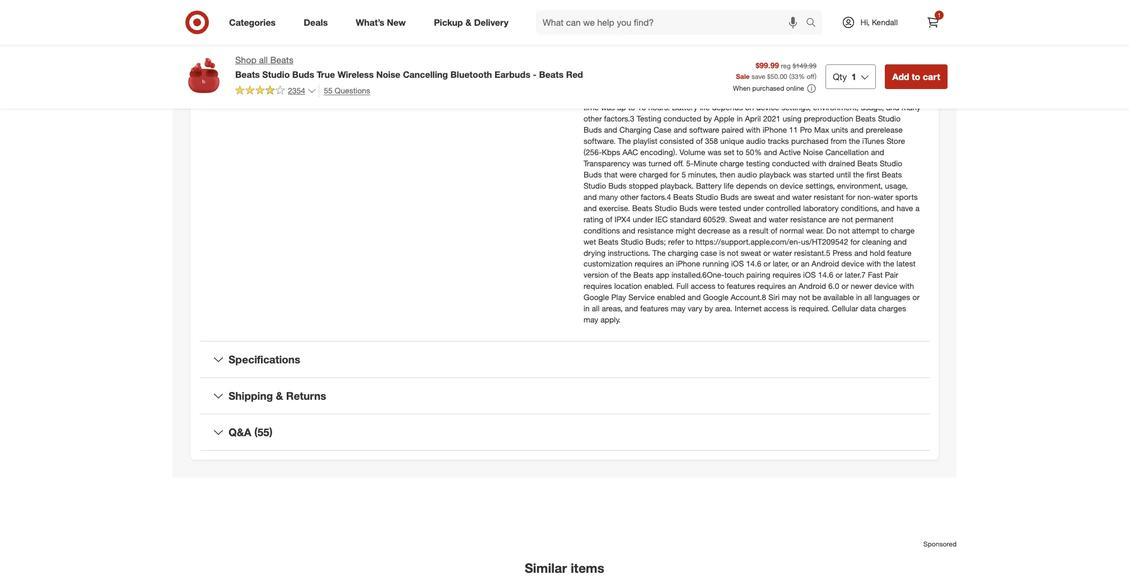 Task type: describe. For each thing, give the bounding box(es) containing it.
& for pickup
[[466, 17, 472, 28]]

what's new
[[356, 17, 406, 28]]

to
[[912, 71, 921, 82]]

55
[[324, 86, 333, 95]]

55 questions
[[324, 86, 371, 95]]

true
[[317, 69, 335, 80]]

when
[[734, 84, 751, 93]]

cancelling
[[403, 69, 448, 80]]

add to cart
[[893, 71, 941, 82]]

q&a (55) button
[[200, 415, 930, 450]]

0 horizontal spatial 1
[[852, 71, 857, 82]]

categories
[[229, 17, 276, 28]]

-
[[533, 69, 537, 80]]

noise
[[376, 69, 401, 80]]

$99.99 reg $149.99 sale save $ 50.00 ( 33 % off )
[[736, 61, 817, 81]]

deals link
[[294, 10, 342, 35]]

shop all beats beats studio buds true wireless noise cancelling bluetooth earbuds - beats red
[[235, 54, 584, 80]]

$149.99
[[793, 62, 817, 70]]

33
[[792, 72, 799, 81]]

wireless
[[338, 69, 374, 80]]

online
[[787, 84, 805, 93]]

2 horizontal spatial beats
[[539, 69, 564, 80]]

off
[[807, 72, 815, 81]]

similar
[[525, 560, 568, 576]]

specifications
[[229, 353, 301, 366]]

55 questions link
[[319, 85, 371, 97]]

new
[[387, 17, 406, 28]]

& for shipping
[[276, 390, 283, 403]]

similar items region
[[173, 496, 957, 585]]

cart
[[924, 71, 941, 82]]

shipping
[[229, 390, 273, 403]]

sponsored
[[924, 540, 957, 549]]

1 horizontal spatial beats
[[270, 54, 294, 66]]

red
[[566, 69, 584, 80]]

q&a (55)
[[229, 426, 273, 439]]

shipping & returns
[[229, 390, 326, 403]]

qty 1
[[833, 71, 857, 82]]

questions
[[335, 86, 371, 95]]

(
[[790, 72, 792, 81]]

(55)
[[255, 426, 273, 439]]

categories link
[[220, 10, 290, 35]]

0 vertical spatial 1
[[938, 12, 941, 18]]

$99.99
[[756, 61, 780, 70]]



Task type: vqa. For each thing, say whether or not it's contained in the screenshot.
third Up
no



Task type: locate. For each thing, give the bounding box(es) containing it.
purchased
[[753, 84, 785, 93]]

& inside dropdown button
[[276, 390, 283, 403]]

1 horizontal spatial &
[[466, 17, 472, 28]]

pickup
[[434, 17, 463, 28]]

kendall
[[873, 17, 898, 27]]

q&a
[[229, 426, 252, 439]]

items
[[571, 560, 605, 576]]

shop
[[235, 54, 257, 66]]

1 right qty
[[852, 71, 857, 82]]

2354
[[288, 86, 306, 95]]

)
[[815, 72, 817, 81]]

pickup & delivery link
[[425, 10, 523, 35]]

0 vertical spatial &
[[466, 17, 472, 28]]

add to cart button
[[886, 64, 948, 89]]

qty
[[833, 71, 848, 82]]

hi, kendall
[[861, 17, 898, 27]]

&
[[466, 17, 472, 28], [276, 390, 283, 403]]

beats down shop
[[235, 69, 260, 80]]

1
[[938, 12, 941, 18], [852, 71, 857, 82]]

1 link
[[921, 10, 946, 35]]

save
[[752, 72, 766, 81]]

when purchased online
[[734, 84, 805, 93]]

search
[[801, 18, 828, 29]]

beats
[[270, 54, 294, 66], [235, 69, 260, 80], [539, 69, 564, 80]]

hi,
[[861, 17, 870, 27]]

1 vertical spatial 1
[[852, 71, 857, 82]]

what's new link
[[347, 10, 420, 35]]

beats right -
[[539, 69, 564, 80]]

2354 link
[[235, 85, 317, 98]]

add
[[893, 71, 910, 82]]

buds
[[292, 69, 314, 80]]

$
[[768, 72, 771, 81]]

specifications button
[[200, 342, 930, 378]]

50.00
[[771, 72, 788, 81]]

shipping & returns button
[[200, 378, 930, 414]]

bluetooth
[[451, 69, 492, 80]]

earbuds
[[495, 69, 531, 80]]

1 right kendall
[[938, 12, 941, 18]]

studio
[[262, 69, 290, 80]]

& right pickup
[[466, 17, 472, 28]]

1 horizontal spatial 1
[[938, 12, 941, 18]]

0 horizontal spatial beats
[[235, 69, 260, 80]]

%
[[799, 72, 805, 81]]

pickup & delivery
[[434, 17, 509, 28]]

1 vertical spatial &
[[276, 390, 283, 403]]

delivery
[[474, 17, 509, 28]]

sale
[[736, 72, 750, 81]]

What can we help you find? suggestions appear below search field
[[536, 10, 809, 35]]

0 horizontal spatial &
[[276, 390, 283, 403]]

returns
[[286, 390, 326, 403]]

beats up studio
[[270, 54, 294, 66]]

what's
[[356, 17, 385, 28]]

all
[[259, 54, 268, 66]]

similar items
[[525, 560, 605, 576]]

reg
[[782, 62, 791, 70]]

image of beats studio buds true wireless noise cancelling bluetooth earbuds - beats red image
[[182, 54, 226, 99]]

search button
[[801, 10, 828, 37]]

& left returns
[[276, 390, 283, 403]]

deals
[[304, 17, 328, 28]]



